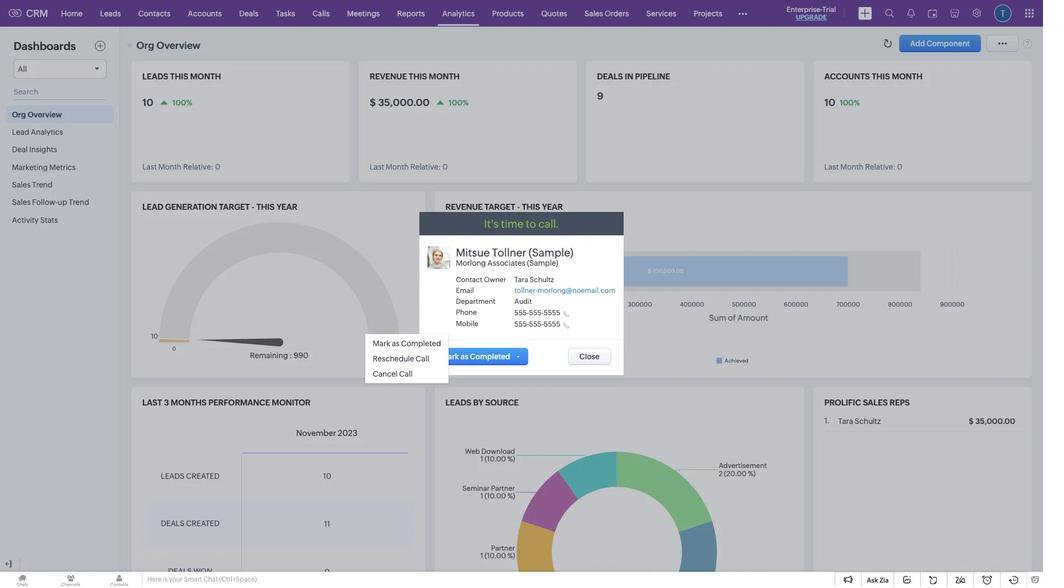 Task type: locate. For each thing, give the bounding box(es) containing it.
2 vertical spatial deals
[[168, 567, 192, 576]]

mitsue
[[456, 246, 490, 259]]

tollner-morlong@noemail.com
[[515, 286, 616, 295]]

0 vertical spatial mark
[[373, 339, 391, 348]]

target
[[219, 202, 250, 212], [485, 202, 516, 212]]

1 vertical spatial tara schultz
[[839, 417, 882, 426]]

sales left orders
[[585, 9, 604, 18]]

deals right is
[[168, 567, 192, 576]]

1 horizontal spatial last
[[370, 163, 384, 171]]

0 horizontal spatial 100%
[[172, 98, 193, 107]]

created up "won"
[[186, 519, 220, 528]]

1 vertical spatial tara
[[839, 417, 854, 426]]

zia
[[880, 577, 889, 584]]

call down reschedule call
[[399, 369, 413, 378]]

2 year from the left
[[542, 202, 563, 212]]

1 horizontal spatial month
[[429, 72, 460, 81]]

1 month from the left
[[158, 163, 182, 171]]

trend right up
[[69, 198, 89, 207]]

trend
[[32, 180, 53, 189], [69, 198, 89, 207]]

schultz down the prolific sales reps
[[855, 417, 882, 426]]

marketing metrics
[[12, 163, 76, 171]]

tara
[[515, 276, 529, 284], [839, 417, 854, 426]]

1 vertical spatial created
[[186, 519, 220, 528]]

1 horizontal spatial $
[[969, 417, 974, 426]]

sales orders
[[585, 9, 629, 18]]

tara for contact owner
[[515, 276, 529, 284]]

1 vertical spatial analytics
[[31, 128, 63, 136]]

1 horizontal spatial relative:
[[411, 163, 441, 171]]

3 month from the left
[[892, 72, 923, 81]]

reschedule
[[373, 354, 414, 363]]

source
[[486, 398, 519, 407]]

analytics
[[443, 9, 475, 18], [31, 128, 63, 136]]

0 horizontal spatial as
[[392, 339, 400, 348]]

lead
[[142, 202, 163, 212]]

1 horizontal spatial month
[[386, 163, 409, 171]]

months
[[171, 398, 207, 407]]

relative:
[[183, 163, 214, 171], [411, 163, 441, 171], [866, 163, 896, 171]]

1 horizontal spatial completed
[[470, 352, 511, 361]]

upgrade
[[796, 14, 827, 21]]

0 horizontal spatial target
[[219, 202, 250, 212]]

completed up reschedule call
[[401, 339, 441, 348]]

last for 10
[[142, 163, 157, 171]]

1 vertical spatial deals
[[161, 519, 185, 528]]

calls
[[313, 9, 330, 18]]

0 horizontal spatial schultz
[[530, 276, 554, 284]]

1 horizontal spatial -
[[517, 202, 521, 212]]

call
[[416, 354, 429, 363], [399, 369, 413, 378]]

2 horizontal spatial last month relative: 0
[[825, 163, 903, 171]]

projects link
[[685, 0, 731, 26]]

0 vertical spatial as
[[392, 339, 400, 348]]

2 555-555-5555 from the top
[[515, 320, 561, 328]]

tara schultz for 1.
[[839, 417, 882, 426]]

0 vertical spatial deals
[[597, 72, 623, 81]]

tara right 1.
[[839, 417, 854, 426]]

analytics down overview
[[31, 128, 63, 136]]

10 down leads this month
[[142, 97, 154, 108]]

(ctrl+space)
[[219, 576, 257, 583]]

target up 'it's'
[[485, 202, 516, 212]]

11
[[324, 520, 330, 528]]

100% for $ 35,000.00
[[449, 98, 469, 107]]

0 horizontal spatial last month relative: 0
[[142, 163, 220, 171]]

1 horizontal spatial call
[[416, 354, 429, 363]]

1 vertical spatial $ 35,000.00
[[969, 417, 1016, 426]]

mark as completed down mobile
[[442, 352, 511, 361]]

mark as completed
[[373, 339, 441, 348], [442, 352, 511, 361]]

crm link
[[9, 8, 48, 19]]

prolific
[[825, 398, 862, 407]]

sales down marketing
[[12, 180, 31, 189]]

deals for deals won
[[168, 567, 192, 576]]

call right reschedule
[[416, 354, 429, 363]]

1 vertical spatial 555-555-5555
[[515, 320, 561, 328]]

2 month from the left
[[429, 72, 460, 81]]

1 horizontal spatial target
[[485, 202, 516, 212]]

target right generation
[[219, 202, 250, 212]]

Search text field
[[14, 84, 106, 100]]

deals left in
[[597, 72, 623, 81]]

deal
[[12, 145, 28, 154]]

created up deals created
[[186, 472, 220, 480]]

1 relative: from the left
[[183, 163, 214, 171]]

it's
[[484, 217, 499, 230]]

schultz for 1.
[[855, 417, 882, 426]]

mark down mobile
[[442, 352, 459, 361]]

1 vertical spatial completed
[[470, 352, 511, 361]]

3
[[164, 398, 169, 407]]

won
[[194, 567, 212, 576]]

0 horizontal spatial call
[[399, 369, 413, 378]]

leads link
[[91, 0, 130, 26]]

this for leads
[[170, 72, 189, 81]]

0 horizontal spatial mark as completed
[[373, 339, 441, 348]]

1 vertical spatial mark
[[442, 352, 459, 361]]

contacts
[[138, 9, 171, 18]]

dashboards
[[14, 40, 76, 52]]

revenue this month
[[370, 72, 460, 81]]

as down mobile
[[461, 352, 469, 361]]

0 vertical spatial sales
[[585, 9, 604, 18]]

0 vertical spatial $ 35,000.00
[[370, 97, 430, 108]]

0 vertical spatial 35,000.00
[[378, 97, 430, 108]]

0 horizontal spatial -
[[252, 202, 255, 212]]

2 100% from the left
[[449, 98, 469, 107]]

0 horizontal spatial relative:
[[183, 163, 214, 171]]

up
[[58, 198, 67, 207]]

9
[[597, 90, 604, 101]]

0 horizontal spatial tara
[[515, 276, 529, 284]]

-
[[252, 202, 255, 212], [517, 202, 521, 212]]

1 vertical spatial sales
[[12, 180, 31, 189]]

0 horizontal spatial $ 35,000.00
[[370, 97, 430, 108]]

0 horizontal spatial analytics
[[31, 128, 63, 136]]

5555 for mobile
[[544, 320, 561, 328]]

100% down revenue this month
[[449, 98, 469, 107]]

1 vertical spatial mark as completed
[[442, 352, 511, 361]]

as up reschedule
[[392, 339, 400, 348]]

relative: for 10
[[183, 163, 214, 171]]

$ 35,000.00
[[370, 97, 430, 108], [969, 417, 1016, 426]]

1 horizontal spatial tara schultz
[[839, 417, 882, 426]]

3 month from the left
[[841, 163, 864, 171]]

1 horizontal spatial 35,000.00
[[976, 417, 1016, 426]]

1 vertical spatial 5555
[[544, 320, 561, 328]]

accounts
[[188, 9, 222, 18]]

deal insights link
[[5, 141, 114, 158]]

2 relative: from the left
[[411, 163, 441, 171]]

0 vertical spatial revenue
[[370, 72, 407, 81]]

2 vertical spatial sales
[[12, 198, 31, 207]]

2 last month relative: 0 from the left
[[370, 163, 448, 171]]

org
[[12, 110, 26, 119]]

2 last from the left
[[370, 163, 384, 171]]

555-555-5555
[[515, 309, 561, 317], [515, 320, 561, 328]]

performance
[[209, 398, 270, 407]]

2 vertical spatial leads
[[161, 472, 185, 480]]

0 horizontal spatial 35,000.00
[[378, 97, 430, 108]]

2 horizontal spatial 100%
[[840, 98, 861, 107]]

2 horizontal spatial relative:
[[866, 163, 896, 171]]

meetings
[[347, 9, 380, 18]]

1 last from the left
[[142, 163, 157, 171]]

10 down november 2023
[[323, 472, 331, 481]]

1 100% from the left
[[172, 98, 193, 107]]

deals for deals in pipeline
[[597, 72, 623, 81]]

0 vertical spatial call
[[416, 354, 429, 363]]

0 vertical spatial completed
[[401, 339, 441, 348]]

tara up 'tollner-'
[[515, 276, 529, 284]]

0 vertical spatial 5555
[[544, 309, 561, 317]]

100% down accounts
[[840, 98, 861, 107]]

1 vertical spatial as
[[461, 352, 469, 361]]

1 created from the top
[[186, 472, 220, 480]]

1 vertical spatial leads
[[446, 398, 472, 407]]

1 vertical spatial revenue
[[446, 202, 483, 212]]

sales for sales follow-up trend
[[12, 198, 31, 207]]

contacts link
[[130, 0, 179, 26]]

marketing
[[12, 163, 48, 171]]

sales for sales orders
[[585, 9, 604, 18]]

1 horizontal spatial revenue
[[446, 202, 483, 212]]

3 last from the left
[[825, 163, 839, 171]]

last month relative: 0 for $ 35,000.00
[[370, 163, 448, 171]]

stats
[[40, 215, 58, 224]]

reports link
[[389, 0, 434, 26]]

2 horizontal spatial month
[[841, 163, 864, 171]]

deals down leads created
[[161, 519, 185, 528]]

1 555-555-5555 from the top
[[515, 309, 561, 317]]

100%
[[172, 98, 193, 107], [449, 98, 469, 107], [840, 98, 861, 107]]

0 horizontal spatial last
[[142, 163, 157, 171]]

tara schultz down the prolific sales reps
[[839, 417, 882, 426]]

last for $ 35,000.00
[[370, 163, 384, 171]]

analytics link
[[434, 0, 484, 26]]

call for cancel call
[[399, 369, 413, 378]]

quotes
[[542, 9, 568, 18]]

month for 10
[[158, 163, 182, 171]]

2 horizontal spatial month
[[892, 72, 923, 81]]

accounts link
[[179, 0, 231, 26]]

2 month from the left
[[386, 163, 409, 171]]

3 last month relative: 0 from the left
[[825, 163, 903, 171]]

month
[[190, 72, 221, 81], [429, 72, 460, 81], [892, 72, 923, 81]]

0 horizontal spatial mark
[[373, 339, 391, 348]]

10 down accounts
[[825, 97, 836, 108]]

mark as completed up reschedule call
[[373, 339, 441, 348]]

pipeline
[[636, 72, 671, 81]]

completed down mobile
[[470, 352, 511, 361]]

in
[[625, 72, 634, 81]]

0 horizontal spatial month
[[190, 72, 221, 81]]

1 horizontal spatial analytics
[[443, 9, 475, 18]]

0 for revenue this month
[[443, 163, 448, 171]]

1 last month relative: 0 from the left
[[142, 163, 220, 171]]

0 vertical spatial created
[[186, 472, 220, 480]]

2 5555 from the top
[[544, 320, 561, 328]]

None button
[[900, 35, 981, 52], [568, 348, 612, 365], [900, 35, 981, 52], [568, 348, 612, 365]]

0 vertical spatial tara
[[515, 276, 529, 284]]

$
[[370, 97, 376, 108], [969, 417, 974, 426]]

tara schultz for contact owner
[[515, 276, 554, 284]]

phone
[[456, 308, 477, 316]]

0 horizontal spatial tara schultz
[[515, 276, 554, 284]]

0 vertical spatial 555-555-5555
[[515, 309, 561, 317]]

analytics right the reports 'link'
[[443, 9, 475, 18]]

this for accounts
[[872, 72, 891, 81]]

lead analytics link
[[5, 123, 114, 141]]

1 vertical spatial call
[[399, 369, 413, 378]]

1 horizontal spatial tara
[[839, 417, 854, 426]]

0 horizontal spatial revenue
[[370, 72, 407, 81]]

1 horizontal spatial year
[[542, 202, 563, 212]]

1 vertical spatial schultz
[[855, 417, 882, 426]]

mark up reschedule
[[373, 339, 391, 348]]

last month relative: 0
[[142, 163, 220, 171], [370, 163, 448, 171], [825, 163, 903, 171]]

mitsue tollner (sample) link
[[456, 246, 592, 259]]

0 vertical spatial leads
[[142, 72, 168, 81]]

tara schultz up 'tollner-'
[[515, 276, 554, 284]]

schultz up 'tollner-'
[[530, 276, 554, 284]]

0 vertical spatial mark as completed
[[373, 339, 441, 348]]

(sample)
[[529, 246, 574, 259], [527, 259, 559, 267]]

2 horizontal spatial last
[[825, 163, 839, 171]]

sales up activity
[[12, 198, 31, 207]]

revenue
[[370, 72, 407, 81], [446, 202, 483, 212]]

generation
[[165, 202, 217, 212]]

sales
[[585, 9, 604, 18], [12, 180, 31, 189], [12, 198, 31, 207]]

lead
[[12, 128, 29, 136]]

tasks link
[[267, 0, 304, 26]]

1 horizontal spatial schultz
[[855, 417, 882, 426]]

sales trend
[[12, 180, 53, 189]]

1 horizontal spatial $ 35,000.00
[[969, 417, 1016, 426]]

100% down leads this month
[[172, 98, 193, 107]]

revenue for revenue target - this year
[[446, 202, 483, 212]]

1 horizontal spatial 100%
[[449, 98, 469, 107]]

1 vertical spatial trend
[[69, 198, 89, 207]]

555-555-5555 for phone
[[515, 309, 561, 317]]

last 3 months performance monitor
[[142, 398, 311, 407]]

0 horizontal spatial 10
[[142, 97, 154, 108]]

3 100% from the left
[[840, 98, 861, 107]]

lead generation target - this year
[[142, 202, 298, 212]]

0 horizontal spatial month
[[158, 163, 182, 171]]

0 vertical spatial $
[[370, 97, 376, 108]]

10
[[142, 97, 154, 108], [825, 97, 836, 108], [323, 472, 331, 481]]

0 horizontal spatial $
[[370, 97, 376, 108]]

deals
[[597, 72, 623, 81], [161, 519, 185, 528], [168, 567, 192, 576]]

1 - from the left
[[252, 202, 255, 212]]

sales follow-up trend
[[12, 198, 89, 207]]

2 created from the top
[[186, 519, 220, 528]]

100% inside 10 100%
[[840, 98, 861, 107]]

trend down "marketing metrics"
[[32, 180, 53, 189]]

last
[[142, 398, 162, 407]]

here is your smart chat (ctrl+space)
[[147, 576, 257, 583]]

cancel call
[[373, 369, 413, 378]]

home
[[61, 9, 83, 18]]

1 month from the left
[[190, 72, 221, 81]]

0 vertical spatial schultz
[[530, 276, 554, 284]]

channels image
[[48, 572, 93, 587]]

(sample) up 'tollner-'
[[527, 259, 559, 267]]

1 horizontal spatial as
[[461, 352, 469, 361]]

0 horizontal spatial year
[[277, 202, 298, 212]]

1 5555 from the top
[[544, 309, 561, 317]]

tara for 1.
[[839, 417, 854, 426]]

1 target from the left
[[219, 202, 250, 212]]

month for $ 35,000.00
[[386, 163, 409, 171]]

0 vertical spatial tara schultz
[[515, 276, 554, 284]]

1 vertical spatial $
[[969, 417, 974, 426]]

trial
[[823, 5, 837, 13]]

call.
[[539, 217, 559, 230]]

1 horizontal spatial last month relative: 0
[[370, 163, 448, 171]]

0 horizontal spatial trend
[[32, 180, 53, 189]]



Task type: describe. For each thing, give the bounding box(es) containing it.
it's time to call.
[[484, 217, 559, 230]]

tasks
[[276, 9, 295, 18]]

products
[[492, 9, 524, 18]]

3 relative: from the left
[[866, 163, 896, 171]]

created for deals created
[[186, 519, 220, 528]]

reps
[[890, 398, 911, 407]]

overview
[[28, 110, 62, 119]]

5555 for phone
[[544, 309, 561, 317]]

smart
[[184, 576, 202, 583]]

leads by source
[[446, 398, 519, 407]]

products link
[[484, 0, 533, 26]]

help image
[[1024, 39, 1033, 48]]

2023
[[338, 428, 358, 438]]

relative: for $ 35,000.00
[[411, 163, 441, 171]]

services link
[[638, 0, 685, 26]]

here
[[147, 576, 162, 583]]

schultz for contact owner
[[530, 276, 554, 284]]

1.
[[825, 417, 830, 425]]

ask zia
[[867, 577, 889, 584]]

email
[[456, 286, 474, 295]]

month for $ 35,000.00
[[429, 72, 460, 81]]

1 horizontal spatial trend
[[69, 198, 89, 207]]

sales trend link
[[5, 176, 114, 193]]

1 horizontal spatial mark
[[442, 352, 459, 361]]

deals in pipeline
[[597, 72, 671, 81]]

activity stats
[[12, 215, 58, 224]]

revenue for revenue this month
[[370, 72, 407, 81]]

accounts this month
[[825, 72, 923, 81]]

month for 10
[[190, 72, 221, 81]]

deals won
[[168, 567, 212, 576]]

2 target from the left
[[485, 202, 516, 212]]

org overview
[[12, 110, 62, 119]]

tollner-morlong@noemail.com link
[[515, 286, 616, 295]]

tollner-
[[515, 286, 538, 295]]

1 horizontal spatial mark as completed
[[442, 352, 511, 361]]

home link
[[53, 0, 91, 26]]

call for reschedule call
[[416, 354, 429, 363]]

insights
[[29, 145, 57, 154]]

calls link
[[304, 0, 339, 26]]

contact
[[456, 276, 483, 284]]

(sample) down call.
[[529, 246, 574, 259]]

monitor
[[272, 398, 311, 407]]

your
[[169, 576, 183, 583]]

november 2023
[[296, 428, 358, 438]]

projects
[[694, 9, 723, 18]]

tollner
[[492, 246, 527, 259]]

reports
[[398, 9, 425, 18]]

department
[[456, 297, 496, 305]]

enterprise-
[[787, 5, 823, 13]]

leads for leads created
[[161, 472, 185, 480]]

crm
[[26, 8, 48, 19]]

mitsue tollner (sample) morlong associates (sample)
[[456, 246, 574, 267]]

leads for leads this month
[[142, 72, 168, 81]]

1 vertical spatial 35,000.00
[[976, 417, 1016, 426]]

555-555-5555 for mobile
[[515, 320, 561, 328]]

mobile
[[456, 320, 479, 328]]

sales follow-up trend link
[[5, 193, 114, 211]]

follow-
[[32, 198, 58, 207]]

sales for sales trend
[[12, 180, 31, 189]]

100% for 10
[[172, 98, 193, 107]]

deal insights
[[12, 145, 57, 154]]

achieved
[[725, 357, 749, 364]]

0 horizontal spatial completed
[[401, 339, 441, 348]]

deals
[[239, 9, 259, 18]]

0 for leads this month
[[215, 163, 220, 171]]

2 horizontal spatial 10
[[825, 97, 836, 108]]

10 100%
[[825, 97, 861, 108]]

leads this month
[[142, 72, 221, 81]]

orders
[[605, 9, 629, 18]]

created for leads created
[[186, 472, 220, 480]]

leads created
[[161, 472, 220, 480]]

deals for deals created
[[161, 519, 185, 528]]

leads
[[100, 9, 121, 18]]

last month relative: 0 for 10
[[142, 163, 220, 171]]

to
[[526, 217, 537, 230]]

contact owner
[[456, 276, 507, 284]]

chat
[[204, 576, 218, 583]]

deals link
[[231, 0, 267, 26]]

lead analytics
[[12, 128, 63, 136]]

sales orders link
[[576, 0, 638, 26]]

0 vertical spatial analytics
[[443, 9, 475, 18]]

leads for leads by source
[[446, 398, 472, 407]]

chats image
[[0, 572, 45, 587]]

2 - from the left
[[517, 202, 521, 212]]

owner
[[484, 276, 507, 284]]

contacts image
[[97, 572, 142, 587]]

prolific sales reps
[[825, 398, 911, 407]]

is
[[163, 576, 168, 583]]

reschedule call
[[373, 354, 429, 363]]

audit
[[515, 297, 532, 305]]

0 vertical spatial trend
[[32, 180, 53, 189]]

by
[[474, 398, 484, 407]]

metrics
[[49, 163, 76, 171]]

revenue target - this year
[[446, 202, 563, 212]]

time
[[501, 217, 524, 230]]

accounts
[[825, 72, 871, 81]]

services
[[647, 9, 677, 18]]

activity
[[12, 215, 39, 224]]

morlong
[[456, 259, 486, 267]]

associates
[[488, 259, 526, 267]]

enterprise-trial upgrade
[[787, 5, 837, 21]]

morlong@noemail.com
[[538, 286, 616, 295]]

1 horizontal spatial 10
[[323, 472, 331, 481]]

1 year from the left
[[277, 202, 298, 212]]

0 for accounts this month
[[898, 163, 903, 171]]

marketing metrics link
[[5, 158, 114, 176]]

meetings link
[[339, 0, 389, 26]]

this for revenue
[[409, 72, 427, 81]]



Task type: vqa. For each thing, say whether or not it's contained in the screenshot.


